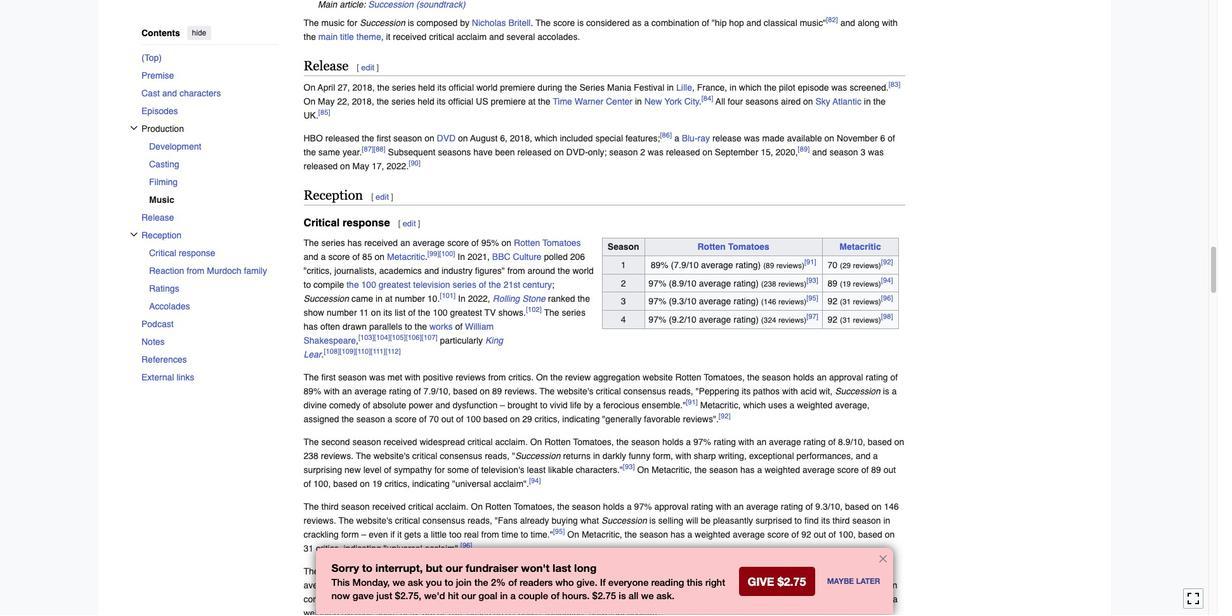 Task type: locate. For each thing, give the bounding box(es) containing it.
based inside the first season was met with positive reviews from critics. on the review aggregation website rotten tomatoes, the season holds an approval rating of 89% with an average rating of 7.9/10, based on 89 reviews. the website's critical consensus reads, "peppering its pathos with acid wit,
[[453, 386, 478, 396]]

1 horizontal spatial [98]
[[881, 312, 893, 321]]

season inside on metacritic, the season has a weighted average score of 92 out of 100, based on 31 critics, indicating "universal acclaim".
[[640, 530, 668, 540]]

[94]
[[881, 276, 893, 285], [529, 477, 541, 486]]

0 vertical spatial our
[[446, 562, 463, 575]]

2 horizontal spatial 100
[[466, 414, 481, 424]]

in down 146
[[884, 516, 891, 526]]

pathos
[[753, 386, 780, 396]]

0 horizontal spatial family
[[244, 266, 267, 276]]

which inside hbo released the first season on dvd on august 6, 2018, which included special features; [86] a blu-ray
[[535, 133, 558, 144]]

met inside the fourth and final season has been met with widespread critical acclaim. on rotten tomatoes, the season holds an approval rating of 97% with an average rating of 9.2/10, based on 324 reviews. the website's critical consensus reads, "as compulsively watchable as ever,
[[453, 567, 468, 577]]

rotten up culture
[[514, 238, 540, 248]]

which inside on april 27, 2018, the series held its official world premiere during the series mania festival in lille , france, in which the pilot episode was screened. [83]
[[739, 83, 762, 93]]

for inside "returns in darkly funny form, with sharp writing, exceptional performances, and a surprising new level of sympathy for some of television's least likable characters.""
[[435, 465, 445, 475]]

accolades
[[149, 301, 190, 311]]

on right the dvd link
[[458, 133, 468, 144]]

2 vertical spatial approval
[[767, 567, 801, 577]]

1 horizontal spatial [96] link
[[881, 294, 893, 303]]

this
[[687, 577, 703, 588]]

succession inside the 100 greatest television series of the 21st century ; succession came in at number 10. [101] in 2022, rolling stone
[[304, 294, 349, 304]]

season inside on metacritic, the season has a weighted average score of 89 out of 100, based on 19 critics, indicating "universal acclaim".
[[710, 465, 738, 475]]

1 vertical spatial acclaim".
[[425, 544, 461, 554]]

1 vertical spatial at
[[385, 294, 393, 304]]

production link
[[141, 120, 278, 137]]

blu-
[[682, 133, 698, 144]]

its
[[438, 83, 446, 93], [437, 97, 446, 107], [384, 308, 392, 318], [742, 386, 751, 396], [822, 516, 830, 526]]

been
[[495, 147, 515, 158], [431, 567, 450, 577]]

1 vertical spatial third
[[833, 516, 850, 526]]

number up often
[[327, 308, 357, 318]]

reads, inside 'the third season received critical acclaim. on rotten tomatoes, the season holds a 97% approval rating with an average rating of 9.3/10, based on 146 reviews. the website's critical consensus reads, "fans already buying what'
[[468, 516, 492, 526]]

– inside is a divine comedy of absolute power and dysfunction – brought to vivid life by a ferocious ensemble."
[[500, 400, 505, 410]]

97% inside 'the third season received critical acclaim. on rotten tomatoes, the season holds a 97% approval rating with an average rating of 9.3/10, based on 146 reviews. the website's critical consensus reads, "fans already buying what'
[[634, 502, 652, 512]]

we inside the , we ask you to join the 2% of readers who give. if everyone reading this right now gave just
[[393, 577, 405, 588]]

was down [111]
[[369, 372, 385, 382]]

acclaim
[[457, 32, 487, 42]]

shows.
[[498, 308, 526, 318]]

0 vertical spatial 100,
[[314, 479, 331, 489]]

season inside hbo released the first season on dvd on august 6, 2018, which included special features; [86] a blu-ray
[[394, 133, 422, 144]]

0 horizontal spatial by
[[460, 18, 470, 28]]

main title theme link
[[319, 32, 381, 42]]

0 vertical spatial 2
[[641, 147, 646, 158]]

william shakespeare link
[[304, 322, 494, 346]]

reception down same
[[304, 188, 363, 203]]

based inside on metacritic, the season has received a weighted average score of 92 out of 100, based on 31 critics, indicating "universal acclaim".
[[467, 608, 491, 616]]

[ edit ] down theme
[[357, 63, 379, 73]]

rotten inside the first season was met with positive reviews from critics. on the review aggregation website rotten tomatoes, the season holds an approval rating of 89% with an average rating of 7.9/10, based on 89 reviews. the website's critical consensus reads, "peppering its pathos with acid wit,
[[676, 372, 702, 382]]

0 horizontal spatial rotten tomatoes link
[[514, 238, 581, 248]]

its inside ranked the show number 11 on its list of the 100 greatest tv shows.
[[384, 308, 392, 318]]

the up level
[[356, 451, 371, 461]]

] for reception
[[391, 192, 393, 202]]

critics, inside on metacritic, the season has received a weighted average score of 92 out of 100, based on 31 critics, indicating "universal acclaim".
[[519, 608, 544, 616]]

of inside is a divine comedy of absolute power and dysfunction – brought to vivid life by a ferocious ensemble."
[[363, 400, 370, 410]]

and inside the fourth and final season has been met with widespread critical acclaim. on rotten tomatoes, the season holds an approval rating of 97% with an average rating of 9.2/10, based on 324 reviews. the website's critical consensus reads, "as compulsively watchable as ever,
[[347, 567, 361, 577]]

1 vertical spatial [96]
[[461, 541, 472, 550]]

holds up form,
[[663, 437, 684, 447]]

based up backbiting
[[402, 581, 427, 591]]

out inside on metacritic, the season has a weighted average score of 92 out of 100, based on 31 critics, indicating "universal acclaim".
[[814, 530, 826, 540]]

2018, right 6,
[[510, 133, 532, 144]]

family right roy
[[468, 594, 491, 605]]

0 horizontal spatial response
[[178, 248, 215, 258]]

buying
[[552, 516, 578, 526]]

1 (31 from the top
[[840, 298, 851, 307]]

rating) up "97% (9.2/10 average rating) (324 reviews) [97]"
[[734, 297, 759, 307]]

acclaim. up '"'
[[495, 437, 528, 447]]

same
[[319, 147, 340, 158]]

on inside the fourth and final season has been met with widespread critical acclaim. on rotten tomatoes, the season holds an approval rating of 97% with an average rating of 9.2/10, based on 324 reviews. the website's critical consensus reads, "as compulsively watchable as ever,
[[599, 567, 611, 577]]

out up 146
[[884, 465, 896, 475]]

1 horizontal spatial seasons
[[746, 97, 779, 107]]

based
[[453, 386, 478, 396], [483, 414, 508, 424], [868, 437, 892, 447], [333, 479, 358, 489], [845, 502, 870, 512], [859, 530, 883, 540], [402, 581, 427, 591], [467, 608, 491, 616]]

0 vertical spatial may
[[318, 97, 335, 107]]

warner
[[575, 97, 604, 107]]

2 (31 from the top
[[840, 316, 851, 325]]

[95] link right (146 in the right top of the page
[[807, 294, 819, 303]]

3 up 4 in the bottom right of the page
[[621, 297, 626, 307]]

1 vertical spatial for
[[435, 465, 445, 475]]

0 vertical spatial which
[[739, 83, 762, 93]]

100, down 9.3/10,
[[839, 530, 856, 540]]

and down give.
[[586, 594, 601, 605]]

which up four
[[739, 83, 762, 93]]

[ edit ] for reception
[[371, 192, 393, 202]]

held for us
[[418, 97, 435, 107]]

0 horizontal spatial "universal
[[384, 544, 422, 554]]

king lear link
[[304, 336, 503, 360]]

]
[[377, 63, 379, 73], [391, 192, 393, 202], [418, 219, 420, 228]]

0 horizontal spatial release
[[141, 212, 174, 222]]

70 down the power
[[429, 414, 439, 424]]

form
[[341, 530, 359, 540]]

we right all
[[641, 590, 654, 602]]

culture
[[513, 252, 542, 262]]

acclaim". for television's
[[494, 479, 529, 489]]

92 down find
[[802, 530, 812, 540]]

[98] down 'ask.'
[[663, 606, 675, 615]]

official inside on may 22, 2018, the series held its official us premiere at the time warner center in new york city . [84] all four seasons aired on sky atlantic
[[448, 97, 474, 107]]

average
[[413, 238, 445, 248], [701, 260, 733, 270], [699, 278, 731, 289], [699, 297, 731, 307], [699, 315, 731, 325], [355, 386, 387, 396], [769, 437, 801, 447], [803, 465, 835, 475], [747, 502, 779, 512], [733, 530, 765, 540], [304, 581, 336, 591], [342, 608, 374, 616]]

rotten up returns
[[545, 437, 571, 447]]

1 vertical spatial [92] link
[[719, 412, 731, 421]]

reviews) inside 97% (9.3/10 average rating) (146 reviews) [95]
[[779, 298, 807, 307]]

2 horizontal spatial $2.75
[[778, 575, 806, 589]]

to down "critics,
[[304, 280, 311, 290]]

1 vertical spatial world
[[573, 266, 594, 276]]

0 horizontal spatial as
[[632, 18, 642, 28]]

weighted inside on metacritic, the season has received a weighted average score of 92 out of 100, based on 31 critics, indicating "universal acclaim".
[[304, 608, 339, 616]]

official for world
[[449, 83, 474, 93]]

number
[[395, 294, 425, 304], [327, 308, 357, 318]]

an inside the second season received widespread critical acclaim. on rotten tomatoes, the season holds a 97% rating with an average rating of 8.9/10, based on 238 reviews. the website's critical consensus reads, "
[[757, 437, 767, 447]]

1 horizontal spatial met
[[453, 567, 468, 577]]

1 vertical spatial premiere
[[491, 97, 526, 107]]

average inside on metacritic, the season has received a weighted average score of 92 out of 100, based on 31 critics, indicating "universal acclaim".
[[342, 608, 374, 616]]

[96] inside 92 (31 reviews) [96]
[[881, 294, 893, 303]]

0 horizontal spatial seasons
[[438, 147, 471, 158]]

1 vertical spatial family
[[468, 594, 491, 605]]

release up april
[[304, 59, 349, 74]]

the inside the , we ask you to join the 2% of readers who give. if everyone reading this right now gave just
[[474, 577, 488, 588]]

our up join
[[446, 562, 463, 575]]

based inside the fourth and final season has been met with widespread critical acclaim. on rotten tomatoes, the season holds an approval rating of 97% with an average rating of 9.2/10, based on 324 reviews. the website's critical consensus reads, "as compulsively watchable as ever,
[[402, 581, 427, 591]]

critics, down typically
[[519, 608, 544, 616]]

0 horizontal spatial been
[[431, 567, 450, 577]]

august
[[470, 133, 498, 144]]

us
[[476, 97, 488, 107]]

reviews) up "92 (31 reviews) [98]" on the bottom right of page
[[853, 298, 881, 307]]

dvd-
[[566, 147, 588, 158]]

1 horizontal spatial [95]
[[807, 294, 819, 303]]

reviews) right (238
[[779, 280, 807, 289]]

filming link
[[149, 173, 278, 191]]

0 vertical spatial for
[[347, 18, 358, 28]]

close image
[[878, 554, 888, 564]]

[ edit ] down 17,
[[371, 192, 393, 202]]

[85]
[[319, 108, 330, 117]]

lille
[[677, 83, 692, 93]]

released down hbo released the first season on dvd on august 6, 2018, which included special features; [86] a blu-ray
[[518, 147, 552, 158]]

approval up wit,
[[829, 372, 864, 382]]

1 horizontal spatial [98] link
[[881, 312, 893, 321]]

center
[[606, 97, 633, 107]]

x small image for production
[[130, 124, 137, 132]]

edit down 17,
[[376, 192, 389, 202]]

89 inside the first season was met with positive reviews from critics. on the review aggregation website rotten tomatoes, the season holds an approval rating of 89% with an average rating of 7.9/10, based on 89 reviews. the website's critical consensus reads, "peppering its pathos with acid wit,
[[492, 386, 502, 396]]

from inside "link"
[[186, 266, 204, 276]]

(top)
[[141, 52, 161, 63]]

hbo released the first season on dvd on august 6, 2018, which included special features; [86] a blu-ray
[[304, 131, 710, 144]]

1 vertical spatial [91] link
[[686, 398, 698, 407]]

"universal for gets
[[384, 544, 422, 554]]

0 vertical spatial 100
[[361, 280, 376, 290]]

[99] link
[[428, 249, 440, 258]]

rating) for 89% (7.9/10 average rating)
[[736, 260, 761, 270]]

1 vertical spatial it
[[398, 530, 402, 540]]

as left ever,
[[762, 581, 771, 591]]

reads, up television's
[[485, 451, 510, 461]]

have
[[474, 147, 493, 158]]

an up wit,
[[817, 372, 827, 382]]

0 vertical spatial [93] link
[[807, 276, 819, 285]]

indicating down the sympathy
[[412, 479, 450, 489]]

0 vertical spatial [91]
[[805, 258, 817, 267]]

season down 'selling'
[[640, 530, 668, 540]]

on down watchable
[[737, 594, 749, 605]]

2%
[[491, 577, 506, 588]]

[91]
[[805, 258, 817, 267], [686, 398, 698, 407]]

2 horizontal spatial ]
[[418, 219, 420, 228]]

held inside on may 22, 2018, the series held its official us premiere at the time warner center in new york city . [84] all four seasons aired on sky atlantic
[[418, 97, 435, 107]]

0 vertical spatial acclaim.
[[495, 437, 528, 447]]

out inside on metacritic, the season has received a weighted average score of 92 out of 100, based on 31 critics, indicating "universal acclaim".
[[423, 608, 435, 616]]

97% inside 97% (8.9/10 average rating) (238 reviews) [93]
[[649, 278, 667, 289]]

15,
[[761, 147, 773, 158]]

0 vertical spatial as
[[632, 18, 642, 28]]

1 vertical spatial we
[[641, 590, 654, 602]]

website's inside 'the third season received critical acclaim. on rotten tomatoes, the season holds a 97% approval rating with an average rating of 9.3/10, based on 146 reviews. the website's critical consensus reads, "fans already buying what'
[[356, 516, 393, 526]]

2022.
[[387, 161, 409, 172]]

reviews) up 92 (31 reviews) [96]
[[853, 280, 881, 289]]

tomatoes,
[[704, 372, 745, 382], [573, 437, 614, 447], [514, 502, 555, 512], [642, 567, 683, 577]]

[94] link down 70 (29 reviews) [92]
[[881, 276, 893, 285]]

from down bbc culture link
[[508, 266, 525, 276]]

out inside on metacritic, the season has a weighted average score of 89 out of 100, based on 19 critics, indicating "universal acclaim".
[[884, 465, 896, 475]]

be
[[701, 516, 711, 526]]

uk.
[[304, 111, 319, 121]]

the down the polled
[[558, 266, 570, 276]]

92 up "92 (31 reviews) [98]" on the bottom right of page
[[828, 297, 838, 307]]

1 vertical spatial [ edit ]
[[371, 192, 393, 202]]

roy
[[450, 594, 466, 605]]

the down lear
[[304, 372, 319, 382]]

2 x small image from the top
[[130, 231, 137, 238]]

figures"
[[475, 266, 505, 276]]

70 (29 reviews) [92]
[[828, 258, 893, 270]]

2018, for 22,
[[352, 97, 374, 107]]

critics, right 19
[[385, 479, 410, 489]]

"peppering
[[696, 386, 740, 396]]

0 horizontal spatial [
[[357, 63, 359, 73]]

0 horizontal spatial 70
[[429, 414, 439, 424]]

typically
[[514, 594, 545, 605]]

0 horizontal spatial [95] link
[[553, 527, 565, 536]]

reviews) inside 92 (31 reviews) [96]
[[853, 298, 881, 307]]

of inside ranked the show number 11 on its list of the 100 greatest tv shows.
[[408, 308, 416, 318]]

official for us
[[448, 97, 474, 107]]

official down acclaim
[[449, 83, 474, 93]]

acid
[[801, 386, 817, 396]]

average,
[[835, 400, 870, 410]]

, inside , [103] [104] [105] [106] [107] particularly
[[356, 336, 359, 346]]

score
[[553, 18, 575, 28], [447, 238, 469, 248], [328, 252, 350, 262], [395, 414, 417, 424], [837, 465, 859, 475], [768, 530, 789, 540], [376, 608, 398, 616]]

1 vertical spatial edit link
[[376, 192, 389, 202]]

on metacritic, the season has received a weighted average score of 92 out of 100, based on 31 critics, indicating "universal acclaim".
[[304, 594, 898, 616]]

97% (9.2/10 average rating) (324 reviews) [97]
[[649, 312, 819, 325]]

[90] link
[[409, 159, 421, 168]]

(324
[[761, 316, 777, 325]]

2 horizontal spatial approval
[[829, 372, 864, 382]]

notes link
[[141, 333, 278, 351]]

held for world
[[418, 83, 435, 93]]

works
[[430, 322, 453, 332]]

consensus inside the first season was met with positive reviews from critics. on the review aggregation website rotten tomatoes, the season holds an approval rating of 89% with an average rating of 7.9/10, based on 89 reviews. the website's critical consensus reads, "peppering its pathos with acid wit,
[[624, 386, 666, 396]]

[93] left the (19
[[807, 276, 819, 285]]

100, for is selling will be pleasantly surprised to find its third season in crackling form – even if it gets a little too real from time to time."
[[839, 530, 856, 540]]

[ down main title theme link
[[357, 63, 359, 73]]

from down critical response link on the left of page
[[186, 266, 204, 276]]

on inside the metacritic, which uses a weighted average, assigned the season a score of 70 out of 100 based on 29 critics, indicating "generally favorable reviews".
[[510, 414, 520, 424]]

rating) inside 89% (7.9/10 average rating) (89 reviews) [91]
[[736, 260, 761, 270]]

2018, for 27,
[[353, 83, 375, 93]]

1 vertical spatial 100,
[[839, 530, 856, 540]]

reviews. up roy
[[459, 581, 491, 591]]

with inside and along with the
[[882, 18, 898, 28]]

0 horizontal spatial may
[[318, 97, 335, 107]]

average up the concludes
[[304, 581, 336, 591]]

0 horizontal spatial met
[[388, 372, 402, 382]]

2 vertical spatial 100,
[[447, 608, 465, 616]]

indicating inside on metacritic, the season has a weighted average score of 89 out of 100, based on 19 critics, indicating "universal acclaim".
[[412, 479, 450, 489]]

seasons right four
[[746, 97, 779, 107]]

. up several
[[531, 18, 533, 28]]

final
[[364, 567, 380, 577], [850, 581, 867, 591]]

1 vertical spatial [98]
[[663, 606, 675, 615]]

[108] link
[[324, 347, 340, 356]]

1 horizontal spatial by
[[584, 400, 594, 410]]

0 vertical spatial been
[[495, 147, 515, 158]]

, up just
[[388, 577, 390, 588]]

the down screened.
[[874, 97, 886, 107]]

– right form
[[361, 530, 366, 540]]

of inside the music for succession is composed by nicholas britell . the score is considered as a combination of "hip hop and classical music" [82]
[[702, 18, 710, 28]]

100, for returns in darkly funny form, with sharp writing, exceptional performances, and a surprising new level of sympathy for some of television's least likable characters."
[[314, 479, 331, 489]]

2 vertical spatial ]
[[418, 219, 420, 228]]

too
[[449, 530, 462, 540]]

received inside the series has received an average score of 95% on rotten tomatoes and a score of 85 on metacritic . [99] [100] in 2021, bbc culture
[[364, 238, 398, 248]]

the inside in the uk.
[[874, 97, 886, 107]]

premise link
[[141, 66, 278, 84]]

[91] link up reviews". at the bottom right
[[686, 398, 698, 407]]

and inside s final season concludes the saga of the backbiting roy family on a typically brilliant – and colorfully profane – high note."
[[586, 594, 601, 605]]

0 vertical spatial [95]
[[807, 294, 819, 303]]

[105] link
[[390, 333, 406, 342]]

reviews. down second
[[321, 451, 354, 461]]

approval up 'selling'
[[655, 502, 689, 512]]

reviews. inside the second season received widespread critical acclaim. on rotten tomatoes, the season holds a 97% rating with an average rating of 8.9/10, based on 238 reviews. the website's critical consensus reads, "
[[321, 451, 354, 461]]

in inside "returns in darkly funny form, with sharp writing, exceptional performances, and a surprising new level of sympathy for some of television's least likable characters.""
[[593, 451, 600, 461]]

has inside the series has often drawn parallels to the
[[304, 322, 318, 332]]

0 horizontal spatial it
[[386, 32, 391, 42]]

reviews) inside 89% (7.9/10 average rating) (89 reviews) [91]
[[777, 262, 805, 270]]

nicholas
[[472, 18, 506, 28]]

performances,
[[797, 451, 854, 461]]

(31 down the (19
[[840, 298, 851, 307]]

and inside polled 206 "critics, journalists, academics and industry figures" from around the world to compile
[[424, 266, 439, 276]]

in inside the 100 greatest television series of the 21st century ; succession came in at number 10. [101] in 2022, rolling stone
[[376, 294, 383, 304]]

episodes
[[141, 106, 178, 116]]

1 vertical spatial 3
[[621, 297, 626, 307]]

1 x small image from the top
[[130, 124, 137, 132]]

1 horizontal spatial widespread
[[488, 567, 534, 577]]

1 vertical spatial held
[[418, 97, 435, 107]]

music link
[[149, 191, 288, 209]]

release was made available on november 6 of the same year.
[[304, 133, 895, 158]]

edit link for release
[[361, 63, 375, 73]]

2 down features;
[[641, 147, 646, 158]]

on inside on may 22, 2018, the series held its official us premiere at the time warner center in new york city . [84] all four seasons aired on sky atlantic
[[804, 97, 813, 107]]

0 vertical spatial 3
[[861, 147, 866, 158]]

brought
[[508, 400, 538, 410]]

edit link for reception
[[376, 192, 389, 202]]

1 horizontal spatial greatest
[[450, 308, 482, 318]]

the inside 'the third season received critical acclaim. on rotten tomatoes, the season holds a 97% approval rating with an average rating of 9.3/10, based on 146 reviews. the website's critical consensus reads, "fans already buying what'
[[557, 502, 570, 512]]

on inside the first season was met with positive reviews from critics. on the review aggregation website rotten tomatoes, the season holds an approval rating of 89% with an average rating of 7.9/10, based on 89 reviews. the website's critical consensus reads, "peppering its pathos with acid wit,
[[480, 386, 490, 396]]

now
[[332, 590, 350, 602]]

by up acclaim
[[460, 18, 470, 28]]

[94] link
[[881, 276, 893, 285], [529, 477, 541, 486]]

2 horizontal spatial edit link
[[403, 219, 416, 228]]

uses
[[769, 400, 787, 410]]

0 horizontal spatial 2
[[621, 278, 626, 289]]

at inside on may 22, 2018, the series held its official us premiere at the time warner center in new york city . [84] all four seasons aired on sky atlantic
[[528, 97, 536, 107]]

1 vertical spatial [98] link
[[663, 606, 675, 615]]

an up pleasantly
[[734, 502, 744, 512]]

31 inside on metacritic, the season has a weighted average score of 92 out of 100, based on 31 critics, indicating "universal acclaim".
[[304, 544, 314, 554]]

aired
[[781, 97, 801, 107]]

1 vertical spatial response
[[178, 248, 215, 258]]

[98] link down 'ask.'
[[663, 606, 675, 615]]

[111]
[[371, 347, 386, 356]]

on right available
[[825, 133, 835, 144]]

1 horizontal spatial reception
[[304, 188, 363, 203]]

0 vertical spatial greatest
[[379, 280, 411, 290]]

its inside on may 22, 2018, the series held its official us premiere at the time warner center in new york city . [84] all four seasons aired on sky atlantic
[[437, 97, 446, 107]]

season up pathos
[[762, 372, 791, 382]]

reviews. up crackling
[[304, 516, 336, 526]]

on inside the second season received widespread critical acclaim. on rotten tomatoes, the season holds a 97% rating with an average rating of 8.9/10, based on 238 reviews. the website's critical consensus reads, "
[[530, 437, 542, 447]]

0 vertical spatial 89
[[828, 278, 838, 289]]

x small image
[[130, 124, 137, 132], [130, 231, 137, 238]]

on inside on metacritic, the season has a weighted average score of 92 out of 100, based on 31 critics, indicating "universal acclaim".
[[568, 530, 579, 540]]

series down industry at the left
[[453, 280, 477, 290]]

succession up theme
[[360, 18, 405, 28]]

the inside the second season received widespread critical acclaim. on rotten tomatoes, the season holds a 97% rating with an average rating of 8.9/10, based on 238 reviews. the website's critical consensus reads, "
[[617, 437, 629, 447]]

(31 for 97% (9.3/10 average rating)
[[840, 298, 851, 307]]

episode
[[798, 83, 829, 93]]

0 vertical spatial (31
[[840, 298, 851, 307]]

100 up came
[[361, 280, 376, 290]]

1 horizontal spatial third
[[833, 516, 850, 526]]

as
[[632, 18, 642, 28], [762, 581, 771, 591]]

[ for critical response
[[398, 219, 401, 228]]

[95] link
[[807, 294, 819, 303], [553, 527, 565, 536]]

rotten inside the series has received an average score of 95% on rotten tomatoes and a score of 85 on metacritic . [99] [100] in 2021, bbc culture
[[514, 238, 540, 248]]

on right 8.9/10,
[[895, 437, 905, 447]]

[103]
[[359, 333, 374, 342]]

19
[[372, 479, 382, 489]]

2 horizontal spatial acclaim".
[[627, 608, 663, 616]]

92
[[828, 297, 838, 307], [828, 315, 838, 325], [802, 530, 812, 540], [410, 608, 420, 616]]

classical
[[764, 18, 798, 28]]

season inside and season 3 was released on may 17, 2022.
[[830, 147, 858, 158]]

0 horizontal spatial [96] link
[[461, 541, 472, 550]]

1 horizontal spatial [94]
[[881, 276, 893, 285]]

1 horizontal spatial acclaim".
[[494, 479, 529, 489]]

] for critical response
[[418, 219, 420, 228]]

as inside the fourth and final season has been met with widespread critical acclaim. on rotten tomatoes, the season holds an approval rating of 97% with an average rating of 9.2/10, based on 324 reviews. the website's critical consensus reads, "as compulsively watchable as ever,
[[762, 581, 771, 591]]

based down new in the bottom left of the page
[[333, 479, 358, 489]]

average inside the series has received an average score of 95% on rotten tomatoes and a score of 85 on metacritic . [99] [100] in 2021, bbc culture
[[413, 238, 445, 248]]

available
[[787, 133, 822, 144]]

the up [87]
[[362, 133, 374, 144]]

with inside 'the third season received critical acclaim. on rotten tomatoes, the season holds a 97% approval rating with an average rating of 9.3/10, based on 146 reviews. the website's critical consensus reads, "fans already buying what'
[[716, 502, 732, 512]]

1 horizontal spatial approval
[[767, 567, 801, 577]]

1 vertical spatial "universal
[[384, 544, 422, 554]]

the right 27,
[[377, 83, 390, 93]]

[91] up reviews". at the bottom right
[[686, 398, 698, 407]]

0 horizontal spatial for
[[347, 18, 358, 28]]

of inside the second season received widespread critical acclaim. on rotten tomatoes, the season holds a 97% rating with an average rating of 8.9/10, based on 238 reviews. the website's critical consensus reads, "
[[829, 437, 836, 447]]

0 vertical spatial seasons
[[746, 97, 779, 107]]

was
[[832, 83, 847, 93], [744, 133, 760, 144], [648, 147, 664, 158], [868, 147, 884, 158], [369, 372, 385, 382]]

tomatoes, up "peppering
[[704, 372, 745, 382]]

average up 'surprised'
[[747, 502, 779, 512]]

join
[[456, 577, 472, 588]]

1 vertical spatial may
[[353, 161, 369, 172]]

podcast
[[141, 319, 173, 329]]

made
[[763, 133, 785, 144]]

1 horizontal spatial response
[[343, 216, 390, 229]]

9.3/10,
[[816, 502, 843, 512]]

the inside and along with the
[[304, 32, 316, 42]]

1 vertical spatial 89%
[[304, 386, 321, 396]]

reviews) down 92 (31 reviews) [96]
[[853, 316, 881, 325]]

in up characters."
[[593, 451, 600, 461]]

number inside the 100 greatest television series of the 21st century ; succession came in at number 10. [101] in 2022, rolling stone
[[395, 294, 425, 304]]

music
[[149, 195, 174, 205]]

2 horizontal spatial 89
[[872, 465, 881, 475]]

0 vertical spatial world
[[477, 83, 498, 93]]

2 vertical spatial [
[[398, 219, 401, 228]]

1 vertical spatial 2018,
[[352, 97, 374, 107]]

note
[[304, 0, 905, 12]]

6,
[[500, 133, 508, 144]]

metacritic, for 89
[[652, 465, 692, 475]]

an inside the series has received an average score of 95% on rotten tomatoes and a score of 85 on metacritic . [99] [100] in 2021, bbc culture
[[400, 238, 410, 248]]

new
[[645, 97, 662, 107]]

from inside polled 206 "critics, journalists, academics and industry figures" from around the world to compile
[[508, 266, 525, 276]]

fullscreen image
[[1187, 593, 1200, 606]]

our for but
[[446, 562, 463, 575]]

and right cast
[[162, 88, 177, 98]]

our for hit
[[462, 590, 476, 602]]

third inside is selling will be pleasantly surprised to find its third season in crackling form – even if it gets a little too real from time to time."
[[833, 516, 850, 526]]

on down year.
[[340, 161, 350, 172]]

reviews. down the critics.
[[505, 386, 537, 396]]

score inside on metacritic, the season has a weighted average score of 89 out of 100, based on 19 critics, indicating "universal acclaim".
[[837, 465, 859, 475]]

absolute
[[373, 400, 406, 410]]

[ for release
[[357, 63, 359, 73]]

on down funny
[[637, 465, 649, 475]]

97% inside the second season received widespread critical acclaim. on rotten tomatoes, the season holds a 97% rating with an average rating of 8.9/10, based on 238 reviews. the website's critical consensus reads, "
[[694, 437, 711, 447]]

[97] right (324
[[807, 312, 819, 321]]

critics, inside the metacritic, which uses a weighted average, assigned the season a score of 70 out of 100 based on 29 critics, indicating "generally favorable reviews".
[[535, 414, 560, 424]]

reviews) right (89
[[777, 262, 805, 270]]

from right the 'real'
[[481, 530, 499, 540]]

0 horizontal spatial number
[[327, 308, 357, 318]]

premiere inside on may 22, 2018, the series held its official us premiere at the time warner center in new york city . [84] all four seasons aired on sky atlantic
[[491, 97, 526, 107]]

0 vertical spatial edit
[[361, 63, 375, 73]]

received down 19
[[372, 502, 406, 512]]

1 horizontal spatial critical
[[304, 216, 340, 229]]

1 horizontal spatial edit
[[376, 192, 389, 202]]

[107]
[[422, 333, 438, 342]]

2 vertical spatial acclaim.
[[564, 567, 597, 577]]

to inside is a divine comedy of absolute power and dysfunction – brought to vivid life by a ferocious ensemble."
[[540, 400, 548, 410]]

by inside the music for succession is composed by nicholas britell . the score is considered as a combination of "hip hop and classical music" [82]
[[460, 18, 470, 28]]

the down ranked
[[544, 308, 560, 318]]

17,
[[372, 161, 384, 172]]

edit link for critical response
[[403, 219, 416, 228]]

0 horizontal spatial ]
[[377, 63, 379, 73]]

average down "gave"
[[342, 608, 374, 616]]

series inside on april 27, 2018, the series held its official world premiere during the series mania festival in lille , france, in which the pilot episode was screened. [83]
[[392, 83, 416, 93]]

0 vertical spatial [95] link
[[807, 294, 819, 303]]

metacritic, inside on metacritic, the season has received a weighted average score of 92 out of 100, based on 31 critics, indicating "universal acclaim".
[[751, 594, 792, 605]]

"universal
[[452, 479, 491, 489], [384, 544, 422, 554], [586, 608, 625, 616]]

was down 6
[[868, 147, 884, 158]]

approval inside 'the third season received critical acclaim. on rotten tomatoes, the season holds a 97% approval rating with an average rating of 9.3/10, based on 146 reviews. the website's critical consensus reads, "fans already buying what'
[[655, 502, 689, 512]]

william shakespeare
[[304, 322, 494, 346]]

1 vertical spatial number
[[327, 308, 357, 318]]

particularly
[[440, 336, 483, 346]]

average inside 'the third season received critical acclaim. on rotten tomatoes, the season holds a 97% approval rating with an average rating of 9.3/10, based on 146 reviews. the website's critical consensus reads, "fans already buying what'
[[747, 502, 779, 512]]



Task type: vqa. For each thing, say whether or not it's contained in the screenshot.


Task type: describe. For each thing, give the bounding box(es) containing it.
the left review
[[551, 372, 563, 382]]

0 vertical spatial reception
[[304, 188, 363, 203]]

gave
[[353, 590, 374, 602]]

casting link
[[149, 155, 278, 173]]

[104]
[[374, 333, 390, 342]]

rating) for 97% (8.9/10 average rating)
[[734, 278, 759, 289]]

. inside the series has received an average score of 95% on rotten tomatoes and a score of 85 on metacritic . [99] [100] in 2021, bbc culture
[[425, 252, 428, 262]]

to inside the series has often drawn parallels to the
[[405, 322, 412, 332]]

reviews
[[456, 372, 486, 382]]

on right 85
[[375, 252, 385, 262]]

bbc
[[492, 252, 511, 262]]

second
[[321, 437, 350, 447]]

rating up writing,
[[714, 437, 736, 447]]

1 vertical spatial [97] link
[[723, 592, 735, 601]]

with up later on the bottom
[[859, 567, 874, 577]]

average inside "97% (9.2/10 average rating) (324 reviews) [97]"
[[699, 315, 731, 325]]

27,
[[338, 83, 350, 93]]

[112] link
[[386, 347, 401, 356]]

238
[[304, 451, 319, 461]]

[106]
[[406, 333, 422, 342]]

[91] inside 89% (7.9/10 average rating) (89 reviews) [91]
[[805, 258, 817, 267]]

and inside the series has received an average score of 95% on rotten tomatoes and a score of 85 on metacritic . [99] [100] in 2021, bbc culture
[[304, 252, 319, 262]]

special
[[596, 133, 623, 144]]

cast and characters
[[141, 88, 221, 98]]

ratings link
[[149, 280, 278, 297]]

1 horizontal spatial [91] link
[[805, 258, 817, 267]]

and inside "link"
[[162, 88, 177, 98]]

stone
[[523, 294, 546, 304]]

right
[[706, 577, 726, 588]]

the down 'figures"'
[[489, 280, 501, 290]]

rotten tomatoes
[[698, 242, 770, 252]]

[87] [88] subsequent seasons have been released on dvd-only; season 2 was released on september 15, 2020, [89]
[[362, 145, 810, 158]]

[84]
[[702, 94, 714, 103]]

acclaim". for little
[[425, 544, 461, 554]]

seasons inside [87] [88] subsequent seasons have been released on dvd-only; season 2 was released on september 15, 2020, [89]
[[438, 147, 471, 158]]

goal
[[479, 590, 498, 602]]

reads, inside the second season received widespread critical acclaim. on rotten tomatoes, the season holds a 97% rating with an average rating of 8.9/10, based on 238 reviews. the website's critical consensus reads, "
[[485, 451, 510, 461]]

is up accolades. at the top of page
[[578, 18, 584, 28]]

average inside on metacritic, the season has a weighted average score of 92 out of 100, based on 31 critics, indicating "universal acclaim".
[[733, 530, 765, 540]]

89% inside 89% (7.9/10 average rating) (89 reviews) [91]
[[651, 260, 669, 270]]

and inside and along with the
[[841, 18, 856, 28]]

combination
[[652, 18, 700, 28]]

a inside on metacritic, the season has a weighted average score of 89 out of 100, based on 19 critics, indicating "universal acclaim".
[[757, 465, 762, 475]]

with left positive on the left bottom of the page
[[405, 372, 421, 382]]

1 vertical spatial 2
[[621, 278, 626, 289]]

premiere for during
[[500, 83, 535, 93]]

to inside the sorry to interrupt, but our fundraiser won't last long this monday
[[362, 562, 373, 575]]

the inside the metacritic, which uses a weighted average, assigned the season a score of 70 out of 100 based on 29 critics, indicating "generally favorable reviews".
[[342, 414, 354, 424]]

[ for reception
[[371, 192, 374, 202]]

the left fourth
[[304, 567, 319, 577]]

tomatoes, inside the second season received widespread critical acclaim. on rotten tomatoes, the season holds a 97% rating with an average rating of 8.9/10, based on 238 reviews. the website's critical consensus reads, "
[[573, 437, 614, 447]]

1 vertical spatial [91]
[[686, 398, 698, 407]]

"universal inside on metacritic, the season has received a weighted average score of 92 out of 100, based on 31 critics, indicating "universal acclaim".
[[586, 608, 625, 616]]

(238
[[761, 280, 777, 289]]

1 horizontal spatial metacritic link
[[840, 242, 881, 252]]

[105]
[[390, 333, 406, 342]]

"fans
[[495, 516, 518, 526]]

brilliant
[[548, 594, 576, 605]]

but
[[426, 562, 443, 575]]

received down composed
[[393, 32, 427, 42]]

is left all
[[619, 590, 626, 602]]

"hip
[[712, 18, 727, 28]]

number inside ranked the show number 11 on its list of the 100 greatest tv shows.
[[327, 308, 357, 318]]

a inside 'the third season received critical acclaim. on rotten tomatoes, the season holds a 97% approval rating with an average rating of 9.3/10, based on 146 reviews. the website's critical consensus reads, "fans already buying what'
[[627, 502, 632, 512]]

maybe
[[827, 577, 854, 586]]

based inside on metacritic, the season has a weighted average score of 92 out of 100, based on 31 critics, indicating "universal acclaim".
[[859, 530, 883, 540]]

92 (31 reviews) [96]
[[828, 294, 893, 307]]

, down ask
[[419, 590, 422, 602]]

on down ray
[[703, 147, 713, 158]]

metacritic, for of
[[751, 594, 792, 605]]

x small image for reception
[[130, 231, 137, 238]]

the right just
[[393, 594, 405, 605]]

0 vertical spatial [98] link
[[881, 312, 893, 321]]

[86] link
[[660, 131, 672, 140]]

weighted inside the metacritic, which uses a weighted average, assigned the season a score of 70 out of 100 based on 29 critics, indicating "generally favorable reviews".
[[797, 400, 833, 410]]

from inside the first season was met with positive reviews from critics. on the review aggregation website rotten tomatoes, the season holds an approval rating of 89% with an average rating of 7.9/10, based on 89 reviews. the website's critical consensus reads, "peppering its pathos with acid wit,
[[488, 372, 506, 382]]

0 horizontal spatial metacritic link
[[387, 252, 425, 262]]

– left "high"
[[673, 594, 678, 605]]

reviews. inside the first season was met with positive reviews from critics. on the review aggregation website rotten tomatoes, the season holds an approval rating of 89% with an average rating of 7.9/10, based on 89 reviews. the website's critical consensus reads, "peppering its pathos with acid wit,
[[505, 386, 537, 396]]

along
[[858, 18, 880, 28]]

succession up least
[[515, 451, 561, 461]]

little
[[431, 530, 447, 540]]

the down during
[[538, 97, 551, 107]]

received inside on metacritic, the season has received a weighted average score of 92 out of 100, based on 31 critics, indicating "universal acclaim".
[[857, 594, 891, 605]]

rating up 'surprised'
[[781, 502, 803, 512]]

in down 2%
[[500, 590, 508, 602]]

score inside the music for succession is composed by nicholas britell . the score is considered as a combination of "hip hop and classical music" [82]
[[553, 18, 575, 28]]

based inside the second season received widespread critical acclaim. on rotten tomatoes, the season holds a 97% rating with an average rating of 8.9/10, based on 238 reviews. the website's critical consensus reads, "
[[868, 437, 892, 447]]

critics, inside on metacritic, the season has a weighted average score of 92 out of 100, based on 31 critics, indicating "universal acclaim".
[[316, 544, 341, 554]]

succession up average,
[[835, 386, 881, 396]]

rotten up 89% (7.9/10 average rating) (89 reviews) [91]
[[698, 242, 726, 252]]

in up four
[[730, 83, 737, 93]]

1 horizontal spatial rotten tomatoes link
[[698, 242, 770, 252]]

score up [100]
[[447, 238, 469, 248]]

season up the right
[[700, 567, 729, 577]]

released inside and season 3 was released on may 17, 2022.
[[304, 161, 338, 172]]

review
[[565, 372, 591, 382]]

the up 'time' in the top of the page
[[565, 83, 577, 93]]

reads, inside the first season was met with positive reviews from critics. on the review aggregation website rotten tomatoes, the season holds an approval rating of 89% with an average rating of 7.9/10, based on 89 reviews. the website's critical consensus reads, "peppering its pathos with acid wit,
[[669, 386, 693, 396]]

metacritic, for 92
[[582, 530, 622, 540]]

the down journalists,
[[347, 280, 359, 290]]

received for critical
[[372, 502, 406, 512]]

received for an
[[364, 238, 398, 248]]

[110]
[[356, 347, 371, 356]]

ratings
[[149, 283, 179, 294]]

0 horizontal spatial [93]
[[623, 463, 635, 472]]

on inside the first season was met with positive reviews from critics. on the review aggregation website rotten tomatoes, the season holds an approval rating of 89% with an average rating of 7.9/10, based on 89 reviews. the website's critical consensus reads, "peppering its pathos with acid wit,
[[536, 372, 548, 382]]

[ edit ] for release
[[357, 63, 379, 73]]

final inside s final season concludes the saga of the backbiting roy family on a typically brilliant – and colorfully profane – high note."
[[850, 581, 867, 591]]

seasons inside on may 22, 2018, the series held its official us premiere at the time warner center in new york city . [84] all four seasons aired on sky atlantic
[[746, 97, 779, 107]]

season up level
[[353, 437, 381, 447]]

on left the dvd-
[[554, 147, 564, 158]]

to right time
[[521, 530, 528, 540]]

on inside on april 27, 2018, the series held its official world premiere during the series mania festival in lille , france, in which the pilot episode was screened. [83]
[[304, 83, 316, 93]]

average inside 89% (7.9/10 average rating) (89 reviews) [91]
[[701, 260, 733, 270]]

rating up be
[[691, 502, 713, 512]]

the up pathos
[[747, 372, 760, 382]]

accolades.
[[538, 32, 580, 42]]

least
[[527, 465, 546, 475]]

the third season received critical acclaim. on rotten tomatoes, the season holds a 97% approval rating with an average rating of 9.3/10, based on 146 reviews. the website's critical consensus reads, "fans already buying what
[[304, 502, 899, 526]]

0 horizontal spatial critical
[[149, 248, 176, 258]]

89% (7.9/10 average rating) (89 reviews) [91]
[[651, 258, 817, 270]]

season down . [108] [109] [110] [111] [112]
[[338, 372, 367, 382]]

on left the dvd link
[[425, 133, 435, 144]]

the right ranked
[[578, 294, 590, 304]]

main title theme , it received critical acclaim and several accolades.
[[319, 32, 580, 42]]

rating up performances,
[[804, 437, 826, 447]]

theme
[[357, 32, 381, 42]]

[102] link
[[526, 305, 542, 314]]

greatest inside ranked the show number 11 on its list of the 100 greatest tv shows.
[[450, 308, 482, 318]]

an up watchable
[[755, 567, 765, 577]]

the down the 10.
[[418, 308, 430, 318]]

1 horizontal spatial release
[[304, 59, 349, 74]]

average inside the first season was met with positive reviews from critics. on the review aggregation website rotten tomatoes, the season holds an approval rating of 89% with an average rating of 7.9/10, based on 89 reviews. the website's critical consensus reads, "peppering its pathos with acid wit,
[[355, 386, 387, 396]]

0 horizontal spatial [98] link
[[663, 606, 675, 615]]

holds inside the second season received widespread critical acclaim. on rotten tomatoes, the season holds a 97% rating with an average rating of 8.9/10, based on 238 reviews. the website's critical consensus reads, "
[[663, 437, 684, 447]]

season inside [87] [88] subsequent seasons have been released on dvd-only; season 2 was released on september 15, 2020, [89]
[[609, 147, 638, 158]]

note."
[[700, 594, 723, 605]]

released down blu-
[[666, 147, 700, 158]]

this
[[332, 577, 350, 588]]

[82]
[[826, 16, 838, 25]]

likable
[[548, 465, 574, 475]]

average inside 97% (9.3/10 average rating) (146 reviews) [95]
[[699, 297, 731, 307]]

score inside the metacritic, which uses a weighted average, assigned the season a score of 70 out of 100 based on 29 critics, indicating "generally favorable reviews".
[[395, 414, 417, 424]]

0 horizontal spatial 3
[[621, 297, 626, 307]]

of inside s final season concludes the saga of the backbiting roy family on a typically brilliant – and colorfully profane – high note."
[[383, 594, 390, 605]]

[112]
[[386, 347, 401, 356]]

rating) for 97% (9.3/10 average rating)
[[734, 297, 759, 307]]

with up comedy
[[324, 386, 340, 396]]

succession left '
[[795, 581, 841, 591]]

1 vertical spatial [94] link
[[529, 477, 541, 486]]

0 horizontal spatial [97]
[[723, 592, 735, 601]]

hop
[[729, 18, 744, 28]]

critics.
[[509, 372, 534, 382]]

the inside polled 206 "critics, journalists, academics and industry figures" from around the world to compile
[[558, 266, 570, 276]]

the up accolades. at the top of page
[[536, 18, 551, 28]]

critics, inside on metacritic, the season has a weighted average score of 89 out of 100, based on 19 critics, indicating "universal acclaim".
[[385, 479, 410, 489]]

1 vertical spatial [95]
[[553, 527, 565, 536]]

(top) link
[[141, 49, 278, 66]]

1 horizontal spatial [97] link
[[807, 312, 819, 321]]

"universal for some
[[452, 479, 491, 489]]

the left saga
[[346, 594, 359, 605]]

and inside the music for succession is composed by nicholas britell . the score is considered as a combination of "hip hop and classical music" [82]
[[747, 18, 762, 28]]

0 horizontal spatial [92] link
[[719, 412, 731, 421]]

the left the pilot
[[764, 83, 777, 93]]

to left find
[[795, 516, 802, 526]]

indicating inside on metacritic, the season has a weighted average score of 92 out of 100, based on 31 critics, indicating "universal acclaim".
[[344, 544, 381, 554]]

indicating inside the metacritic, which uses a weighted average, assigned the season a score of 70 out of 100 based on 29 critics, indicating "generally favorable reviews".
[[563, 414, 600, 424]]

and inside "returns in darkly funny form, with sharp writing, exceptional performances, and a surprising new level of sympathy for some of television's least likable characters.""
[[856, 451, 871, 461]]

1 horizontal spatial $2.75
[[592, 590, 616, 602]]

1 horizontal spatial [92] link
[[881, 258, 893, 267]]

development
[[149, 141, 201, 151]]

edit for release
[[361, 63, 375, 73]]

as inside the music for succession is composed by nicholas britell . the score is considered as a combination of "hip hop and classical music" [82]
[[632, 18, 642, 28]]

an up comedy
[[342, 386, 352, 396]]

on up bbc at the top left
[[502, 238, 512, 248]]

been inside [87] [88] subsequent seasons have been released on dvd-only; season 2 was released on september 15, 2020, [89]
[[495, 147, 515, 158]]

the down the fundraiser
[[494, 581, 509, 591]]

rating up succession '
[[804, 567, 826, 577]]

2020,
[[776, 147, 798, 158]]

the left music
[[304, 18, 319, 28]]

2022,
[[468, 294, 490, 304]]

holds inside 'the third season received critical acclaim. on rotten tomatoes, the season holds a 97% approval rating with an average rating of 9.3/10, based on 146 reviews. the website's critical consensus reads, "fans already buying what'
[[603, 502, 625, 512]]

with left acid
[[783, 386, 798, 396]]

the inside on metacritic, the season has received a weighted average score of 92 out of 100, based on 31 critics, indicating "universal acclaim".
[[794, 594, 807, 605]]

0 horizontal spatial [98]
[[663, 606, 675, 615]]

31 inside on metacritic, the season has received a weighted average score of 92 out of 100, based on 31 critics, indicating "universal acclaim".
[[506, 608, 516, 616]]

0 vertical spatial [96] link
[[881, 294, 893, 303]]

"critics,
[[304, 266, 332, 276]]

1 horizontal spatial [95] link
[[807, 294, 819, 303]]

consensus inside the second season received widespread critical acclaim. on rotten tomatoes, the season holds a 97% rating with an average rating of 8.9/10, based on 238 reviews. the website's critical consensus reads, "
[[440, 451, 483, 461]]

1 horizontal spatial critical response
[[304, 216, 390, 229]]

and down "nicholas britell" link
[[489, 32, 504, 42]]

external links
[[141, 372, 194, 382]]

came
[[352, 294, 373, 304]]

season up the 'what'
[[572, 502, 601, 512]]

season up form
[[341, 502, 370, 512]]

polled 206 "critics, journalists, academics and industry figures" from around the world to compile
[[304, 252, 594, 290]]

324
[[442, 581, 456, 591]]

0 horizontal spatial [92]
[[719, 412, 731, 421]]

we'd
[[424, 590, 445, 602]]

may inside and season 3 was released on may 17, 2022.
[[353, 161, 369, 172]]

– down give.
[[578, 594, 583, 605]]

rating up absolute
[[389, 386, 411, 396]]

interrupt,
[[376, 562, 423, 575]]

6
[[881, 133, 886, 144]]

an down the close image
[[877, 567, 887, 577]]

based inside on metacritic, the season has a weighted average score of 89 out of 100, based on 19 critics, indicating "universal acclaim".
[[333, 479, 358, 489]]

"
[[512, 451, 515, 461]]

season inside on metacritic, the season has received a weighted average score of 92 out of 100, based on 31 critics, indicating "universal acclaim".
[[809, 594, 838, 605]]

at inside the 100 greatest television series of the 21st century ; succession came in at number 10. [101] in 2022, rolling stone
[[385, 294, 393, 304]]

murdoch
[[207, 266, 241, 276]]

and inside and season 3 was released on may 17, 2022.
[[812, 147, 827, 158]]

comedy
[[329, 400, 360, 410]]

if
[[600, 577, 606, 588]]

rating) for 97% (9.2/10 average rating)
[[734, 315, 759, 325]]

on inside on metacritic, the season has received a weighted average score of 92 out of 100, based on 31 critics, indicating "universal acclaim".
[[737, 594, 749, 605]]

[98] inside "92 (31 reviews) [98]"
[[881, 312, 893, 321]]

tomatoes, inside the first season was met with positive reviews from critics. on the review aggregation website rotten tomatoes, the season holds an approval rating of 89% with an average rating of 7.9/10, based on 89 reviews. the website's critical consensus reads, "peppering its pathos with acid wit,
[[704, 372, 745, 382]]

succession up on metacritic, the season has a weighted average score of 92 out of 100, based on 31 critics, indicating "universal acclaim".
[[602, 516, 647, 526]]

monday
[[353, 577, 388, 588]]

features;
[[626, 133, 660, 144]]

premiere for at
[[491, 97, 526, 107]]

lille link
[[677, 83, 692, 93]]

the up form
[[339, 516, 354, 526]]

season up funny
[[631, 437, 660, 447]]

(31 for 97% (9.2/10 average rating)
[[840, 316, 851, 325]]

maybe later button
[[827, 571, 881, 593]]

on metacritic, the season has a weighted average score of 89 out of 100, based on 19 critics, indicating "universal acclaim".
[[304, 465, 896, 489]]

it inside is selling will be pleasantly surprised to find its third season in crackling form – even if it gets a little too real from time to time."
[[398, 530, 402, 540]]

1 vertical spatial release
[[141, 212, 174, 222]]

has inside the series has received an average score of 95% on rotten tomatoes and a score of 85 on metacritic . [99] [100] in 2021, bbc culture
[[348, 238, 362, 248]]

1 horizontal spatial [94] link
[[881, 276, 893, 285]]

received for widespread
[[384, 437, 417, 447]]

92 inside on metacritic, the season has received a weighted average score of 92 out of 100, based on 31 critics, indicating "universal acclaim".
[[410, 608, 420, 616]]

edit for critical response
[[403, 219, 416, 228]]

acclaim. inside the second season received widespread critical acclaim. on rotten tomatoes, the season holds a 97% rating with an average rating of 8.9/10, based on 238 reviews. the website's critical consensus reads, "
[[495, 437, 528, 447]]

0 vertical spatial response
[[343, 216, 390, 229]]

. inside the music for succession is composed by nicholas britell . the score is considered as a combination of "hip hop and classical music" [82]
[[531, 18, 533, 28]]

the up crackling
[[304, 502, 319, 512]]

backbiting
[[407, 594, 447, 605]]

0 horizontal spatial reception
[[141, 230, 181, 240]]

edit for reception
[[376, 192, 389, 202]]

writing,
[[719, 451, 747, 461]]

rating down the sorry
[[338, 581, 360, 591]]

score up journalists,
[[328, 252, 350, 262]]

contents
[[141, 28, 180, 38]]

give
[[748, 575, 775, 589]]

1 horizontal spatial we
[[641, 590, 654, 602]]

s final season concludes the saga of the backbiting roy family on a typically brilliant – and colorfully profane – high note."
[[304, 581, 898, 605]]

concludes
[[304, 594, 344, 605]]

pleasantly
[[713, 516, 753, 526]]

1 horizontal spatial metacritic
[[840, 242, 881, 252]]

0 horizontal spatial $2.75
[[395, 590, 419, 602]]

website's inside the second season received widespread critical acclaim. on rotten tomatoes, the season holds a 97% rating with an average rating of 8.9/10, based on 238 reviews. the website's critical consensus reads, "
[[374, 451, 410, 461]]

in left lille
[[667, 83, 674, 93]]

on metacritic, the season has a weighted average score of 92 out of 100, based on 31 critics, indicating "universal acclaim".
[[304, 530, 895, 554]]

. [108] [109] [110] [111] [112]
[[321, 347, 401, 360]]

level
[[363, 465, 382, 475]]

1 vertical spatial [94]
[[529, 477, 541, 486]]

king
[[486, 336, 503, 346]]

season up 9.2/10,
[[383, 567, 411, 577]]

reviews) inside "92 (31 reviews) [98]"
[[853, 316, 881, 325]]

reads, inside the fourth and final season has been met with widespread critical acclaim. on rotten tomatoes, the season holds an approval rating of 97% with an average rating of 9.2/10, based on 324 reviews. the website's critical consensus reads, "as compulsively watchable as ever,
[[623, 581, 648, 591]]

[ edit ] for critical response
[[398, 219, 420, 228]]

rolling
[[493, 294, 520, 304]]

premise
[[141, 70, 174, 80]]

ever,
[[774, 581, 793, 591]]

[97] inside "97% (9.2/10 average rating) (324 reviews) [97]"
[[807, 312, 819, 321]]

[109] link
[[340, 347, 356, 356]]

the up vivid
[[540, 386, 555, 396]]

succession inside the music for succession is composed by nicholas britell . the score is considered as a combination of "hip hop and classical music" [82]
[[360, 18, 405, 28]]

a inside the music for succession is composed by nicholas britell . the score is considered as a combination of "hip hop and classical music" [82]
[[644, 18, 649, 28]]

92 inside "92 (31 reviews) [98]"
[[828, 315, 838, 325]]

rating up average,
[[866, 372, 888, 382]]

1 horizontal spatial tomatoes
[[728, 242, 770, 252]]

family inside "link"
[[244, 266, 267, 276]]

series inside the 100 greatest television series of the 21st century ; succession came in at number 10. [101] in 2022, rolling stone
[[453, 280, 477, 290]]

saga
[[361, 594, 380, 605]]

] for release
[[377, 63, 379, 73]]

is left composed
[[408, 18, 414, 28]]

approval inside the fourth and final season has been met with widespread critical acclaim. on rotten tomatoes, the season holds an approval rating of 97% with an average rating of 9.2/10, based on 324 reviews. the website's critical consensus reads, "as compulsively watchable as ever,
[[767, 567, 801, 577]]

consensus inside the fourth and final season has been met with widespread critical acclaim. on rotten tomatoes, the season holds an approval rating of 97% with an average rating of 9.2/10, based on 324 reviews. the website's critical consensus reads, "as compulsively watchable as ever,
[[578, 581, 620, 591]]

family inside s final season concludes the saga of the backbiting roy family on a typically brilliant – and colorfully profane – high note."
[[468, 594, 491, 605]]

rotten inside the second season received widespread critical acclaim. on rotten tomatoes, the season holds a 97% rating with an average rating of 8.9/10, based on 238 reviews. the website's critical consensus reads, "
[[545, 437, 571, 447]]

the up 238 at bottom
[[304, 437, 319, 447]]

[99]
[[428, 249, 440, 258]]

a inside the second season received widespread critical acclaim. on rotten tomatoes, the season holds a 97% rating with an average rating of 8.9/10, based on 238 reviews. the website's critical consensus reads, "
[[686, 437, 691, 447]]

1 horizontal spatial [93] link
[[807, 276, 819, 285]]

widespread inside the second season received widespread critical acclaim. on rotten tomatoes, the season holds a 97% rating with an average rating of 8.9/10, based on 238 reviews. the website's critical consensus reads, "
[[420, 437, 465, 447]]

website's inside the fourth and final season has been met with widespread critical acclaim. on rotten tomatoes, the season holds an approval rating of 97% with an average rating of 9.2/10, based on 324 reviews. the website's critical consensus reads, "as compulsively watchable as ever,
[[511, 581, 548, 591]]

the right 22,
[[377, 97, 389, 107]]

on inside on metacritic, the season has a weighted average score of 89 out of 100, based on 19 critics, indicating "universal acclaim".
[[637, 465, 649, 475]]

the fourth and final season has been met with widespread critical acclaim. on rotten tomatoes, the season holds an approval rating of 97% with an average rating of 9.2/10, based on 324 reviews. the website's critical consensus reads, "as compulsively watchable as ever,
[[304, 567, 887, 591]]

aggregation
[[594, 372, 640, 382]]

7.9/10,
[[424, 386, 451, 396]]

hide button
[[187, 26, 211, 40]]

1 vertical spatial [93] link
[[623, 463, 635, 472]]

, right title
[[381, 32, 384, 42]]

with up join
[[470, 567, 486, 577]]



